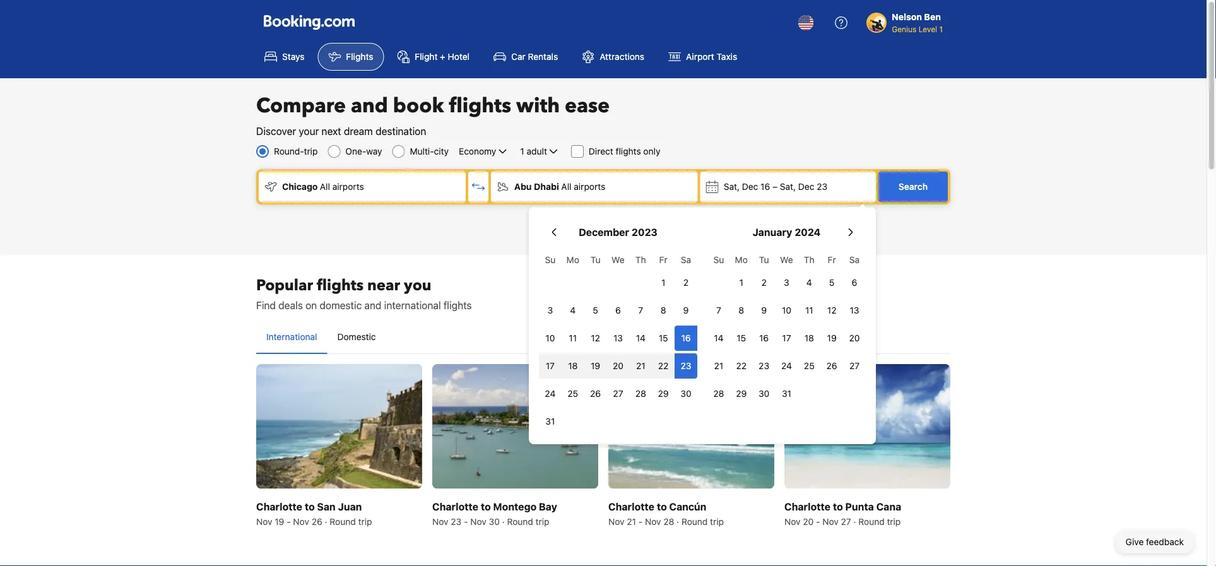 Task type: locate. For each thing, give the bounding box(es) containing it.
th for 2023
[[636, 255, 646, 265]]

8 right "7 january 2024" option
[[739, 305, 745, 316]]

2 8 from the left
[[739, 305, 745, 316]]

discover
[[256, 125, 296, 137]]

25 January 2024 checkbox
[[798, 354, 821, 379]]

27 inside 27 checkbox
[[850, 361, 860, 371]]

30 right 29 checkbox
[[681, 389, 692, 399]]

7 nov from the left
[[785, 516, 801, 527]]

1 right level
[[940, 25, 943, 33]]

round inside charlotte to montego bay nov 23 - nov 30 · round trip
[[507, 516, 533, 527]]

30 inside option
[[681, 389, 692, 399]]

· down montego
[[502, 516, 505, 527]]

29 December 2023 checkbox
[[652, 381, 675, 407]]

29 right 28 option
[[736, 389, 747, 399]]

1 vertical spatial 18
[[568, 361, 578, 371]]

trip inside charlotte to montego bay nov 23 - nov 30 · round trip
[[536, 516, 550, 527]]

1 horizontal spatial sat,
[[780, 182, 796, 192]]

flight + hotel
[[415, 51, 470, 62]]

2 vertical spatial 19
[[275, 516, 284, 527]]

4 · from the left
[[854, 516, 857, 527]]

16
[[761, 182, 770, 192], [682, 333, 691, 343], [760, 333, 769, 343]]

1 horizontal spatial 8
[[739, 305, 745, 316]]

1
[[940, 25, 943, 33], [521, 146, 525, 157], [662, 278, 666, 288], [740, 278, 744, 288]]

1 horizontal spatial 10
[[782, 305, 792, 316]]

2 29 from the left
[[736, 389, 747, 399]]

1 horizontal spatial 12
[[828, 305, 837, 316]]

round inside charlotte to cancún nov 21 - nov 28 · round trip
[[682, 516, 708, 527]]

11 inside "checkbox"
[[569, 333, 577, 343]]

2 2 from the left
[[762, 278, 767, 288]]

2 mo from the left
[[735, 255, 748, 265]]

1 sa from the left
[[681, 255, 692, 265]]

fr up 1 december 2023 checkbox
[[660, 255, 668, 265]]

26 right 25 january 2024 option
[[827, 361, 838, 371]]

charlotte left san in the bottom of the page
[[256, 501, 302, 513]]

20 inside '20' checkbox
[[850, 333, 860, 343]]

mo up 1 january 2024 checkbox at the right of page
[[735, 255, 748, 265]]

4 charlotte from the left
[[785, 501, 831, 513]]

charlotte inside charlotte to san juan nov 19 - nov 26 · round trip
[[256, 501, 302, 513]]

9 for 9 option
[[684, 305, 689, 316]]

stays link
[[254, 43, 315, 71]]

1 dec from the left
[[742, 182, 759, 192]]

direct
[[589, 146, 614, 157]]

12
[[828, 305, 837, 316], [591, 333, 600, 343]]

- inside the charlotte to punta cana nov 20 - nov 27 · round trip
[[816, 516, 821, 527]]

1 horizontal spatial su
[[714, 255, 724, 265]]

3 inside option
[[548, 305, 553, 316]]

0 horizontal spatial 5
[[593, 305, 599, 316]]

29 inside 29 checkbox
[[658, 389, 669, 399]]

dhabi
[[534, 182, 559, 192]]

27 inside the charlotte to punta cana nov 20 - nov 27 · round trip
[[841, 516, 852, 527]]

2 · from the left
[[502, 516, 505, 527]]

4 round from the left
[[859, 516, 885, 527]]

0 horizontal spatial 14
[[636, 333, 646, 343]]

sa up 6 january 2024 checkbox
[[850, 255, 860, 265]]

4 to from the left
[[833, 501, 843, 513]]

1 horizontal spatial 21
[[636, 361, 646, 371]]

2 for december 2023
[[684, 278, 689, 288]]

2 round from the left
[[507, 516, 533, 527]]

14
[[636, 333, 646, 343], [714, 333, 724, 343]]

0 horizontal spatial th
[[636, 255, 646, 265]]

2 sa from the left
[[850, 255, 860, 265]]

27 right '26' option
[[850, 361, 860, 371]]

2 right 1 december 2023 checkbox
[[684, 278, 689, 288]]

airport taxis link
[[658, 43, 748, 71]]

9 right "8" option
[[684, 305, 689, 316]]

0 horizontal spatial all
[[320, 182, 330, 192]]

8 for 8 checkbox
[[739, 305, 745, 316]]

1 horizontal spatial fr
[[828, 255, 836, 265]]

14 inside option
[[714, 333, 724, 343]]

0 horizontal spatial 7
[[639, 305, 644, 316]]

2 left 3 january 2024 checkbox at right
[[762, 278, 767, 288]]

8 January 2024 checkbox
[[730, 298, 753, 323]]

2 su from the left
[[714, 255, 724, 265]]

charlotte left montego
[[433, 501, 479, 513]]

24 right 23 january 2024 checkbox
[[782, 361, 792, 371]]

0 vertical spatial 10
[[782, 305, 792, 316]]

3 round from the left
[[682, 516, 708, 527]]

17 left 18 option
[[546, 361, 555, 371]]

1 vertical spatial 5
[[593, 305, 599, 316]]

fr for 2023
[[660, 255, 668, 265]]

2 dec from the left
[[799, 182, 815, 192]]

th down 2023
[[636, 255, 646, 265]]

1 horizontal spatial 30
[[681, 389, 692, 399]]

1 inside dropdown button
[[521, 146, 525, 157]]

1 2 from the left
[[684, 278, 689, 288]]

15 right 14 option
[[659, 333, 668, 343]]

0 horizontal spatial tu
[[591, 255, 601, 265]]

all right chicago
[[320, 182, 330, 192]]

round down montego
[[507, 516, 533, 527]]

23 cell
[[675, 351, 698, 379]]

round
[[330, 516, 356, 527], [507, 516, 533, 527], [682, 516, 708, 527], [859, 516, 885, 527]]

direct flights only
[[589, 146, 661, 157]]

1 horizontal spatial sa
[[850, 255, 860, 265]]

fr up 5 checkbox
[[828, 255, 836, 265]]

1 vertical spatial 6
[[616, 305, 621, 316]]

- for charlotte to montego bay
[[464, 516, 468, 527]]

we
[[612, 255, 625, 265], [781, 255, 794, 265]]

12 right 11 "checkbox" at bottom
[[591, 333, 600, 343]]

18 right 17 december 2023 checkbox at the bottom of page
[[568, 361, 578, 371]]

22 inside checkbox
[[658, 361, 669, 371]]

14 December 2023 checkbox
[[630, 326, 652, 351]]

15 inside 15 december 2023 checkbox
[[659, 333, 668, 343]]

5 left 6 checkbox
[[593, 305, 599, 316]]

26 right 25 december 2023 'option'
[[590, 389, 601, 399]]

17
[[783, 333, 792, 343], [546, 361, 555, 371]]

0 horizontal spatial 4
[[570, 305, 576, 316]]

flights up economy
[[449, 92, 511, 120]]

8 inside checkbox
[[739, 305, 745, 316]]

su
[[545, 255, 556, 265], [714, 255, 724, 265]]

17 inside checkbox
[[546, 361, 555, 371]]

5 inside 5 checkbox
[[830, 278, 835, 288]]

0 horizontal spatial 13
[[614, 333, 623, 343]]

6 nov from the left
[[645, 516, 661, 527]]

1 vertical spatial 4
[[570, 305, 576, 316]]

th up 4 option
[[804, 255, 815, 265]]

flights
[[449, 92, 511, 120], [616, 146, 641, 157], [317, 275, 364, 296], [444, 300, 472, 312]]

8 inside option
[[661, 305, 667, 316]]

19 inside option
[[591, 361, 601, 371]]

round inside the charlotte to punta cana nov 20 - nov 27 · round trip
[[859, 516, 885, 527]]

1 vertical spatial 20
[[613, 361, 624, 371]]

give
[[1126, 537, 1144, 547]]

- for charlotte to san juan
[[287, 516, 291, 527]]

3 charlotte from the left
[[609, 501, 655, 513]]

· inside charlotte to montego bay nov 23 - nov 30 · round trip
[[502, 516, 505, 527]]

1 adult
[[521, 146, 547, 157]]

6 for 6 january 2024 checkbox
[[852, 278, 858, 288]]

to inside charlotte to san juan nov 19 - nov 26 · round trip
[[305, 501, 315, 513]]

7 inside option
[[717, 305, 722, 316]]

4
[[807, 278, 812, 288], [570, 305, 576, 316]]

charlotte inside charlotte to cancún nov 21 - nov 28 · round trip
[[609, 501, 655, 513]]

20 inside the charlotte to punta cana nov 20 - nov 27 · round trip
[[803, 516, 814, 527]]

26 inside 26 option
[[590, 389, 601, 399]]

27 January 2024 checkbox
[[844, 354, 866, 379]]

31 down 24 option
[[546, 416, 555, 427]]

give feedback button
[[1116, 531, 1195, 554]]

12 for 12 option at the bottom left
[[591, 333, 600, 343]]

trip inside charlotte to san juan nov 19 - nov 26 · round trip
[[358, 516, 372, 527]]

17 December 2023 checkbox
[[539, 354, 562, 379]]

1 charlotte from the left
[[256, 501, 302, 513]]

way
[[366, 146, 382, 157]]

11 January 2024 checkbox
[[798, 298, 821, 323]]

charlotte to punta cana nov 20 - nov 27 · round trip
[[785, 501, 902, 527]]

27 down punta
[[841, 516, 852, 527]]

23 December 2023 checkbox
[[675, 354, 698, 379]]

16 right 15 december 2023 checkbox
[[682, 333, 691, 343]]

12 right 11 'option'
[[828, 305, 837, 316]]

2 horizontal spatial 28
[[714, 389, 725, 399]]

0 horizontal spatial 15
[[659, 333, 668, 343]]

1 horizontal spatial 9
[[762, 305, 767, 316]]

5
[[830, 278, 835, 288], [593, 305, 599, 316]]

14 right 13 checkbox
[[636, 333, 646, 343]]

· inside charlotte to cancún nov 21 - nov 28 · round trip
[[677, 516, 680, 527]]

2 horizontal spatial 26
[[827, 361, 838, 371]]

nelson ben genius level 1
[[892, 12, 943, 33]]

to left the cancún
[[657, 501, 667, 513]]

to inside charlotte to montego bay nov 23 - nov 30 · round trip
[[481, 501, 491, 513]]

22
[[658, 361, 669, 371], [737, 361, 747, 371]]

sat,
[[724, 182, 740, 192], [780, 182, 796, 192]]

22 right 21 december 2023 checkbox
[[658, 361, 669, 371]]

0 horizontal spatial 19
[[275, 516, 284, 527]]

hotel
[[448, 51, 470, 62]]

23 inside charlotte to montego bay nov 23 - nov 30 · round trip
[[451, 516, 462, 527]]

16 right the 15 january 2024 "checkbox"
[[760, 333, 769, 343]]

attractions link
[[572, 43, 655, 71]]

2 nov from the left
[[293, 516, 309, 527]]

22 December 2023 checkbox
[[652, 354, 675, 379]]

0 horizontal spatial 2
[[684, 278, 689, 288]]

8
[[661, 305, 667, 316], [739, 305, 745, 316]]

15 inside the 15 january 2024 "checkbox"
[[737, 333, 746, 343]]

· inside charlotte to san juan nov 19 - nov 26 · round trip
[[325, 516, 327, 527]]

1 horizontal spatial 25
[[804, 361, 815, 371]]

26 down san in the bottom of the page
[[312, 516, 323, 527]]

11
[[806, 305, 814, 316], [569, 333, 577, 343]]

we for december
[[612, 255, 625, 265]]

1 horizontal spatial 18
[[805, 333, 814, 343]]

1 horizontal spatial 5
[[830, 278, 835, 288]]

3 - from the left
[[639, 516, 643, 527]]

26 inside charlotte to san juan nov 19 - nov 26 · round trip
[[312, 516, 323, 527]]

1 vertical spatial 13
[[614, 333, 623, 343]]

1 vertical spatial 3
[[548, 305, 553, 316]]

20 cell
[[607, 351, 630, 379]]

tab list
[[256, 321, 951, 355]]

3 right the 2 january 2024 option
[[784, 278, 790, 288]]

flights
[[346, 51, 373, 62]]

dec
[[742, 182, 759, 192], [799, 182, 815, 192]]

5 right 4 option
[[830, 278, 835, 288]]

1 January 2024 checkbox
[[730, 270, 753, 296]]

and up dream
[[351, 92, 388, 120]]

23 inside 23 december 2023 option
[[681, 361, 692, 371]]

1 14 from the left
[[636, 333, 646, 343]]

0 vertical spatial 18
[[805, 333, 814, 343]]

booking.com logo image
[[264, 15, 355, 30], [264, 15, 355, 30]]

0 vertical spatial 6
[[852, 278, 858, 288]]

0 horizontal spatial 31
[[546, 416, 555, 427]]

28 down the cancún
[[664, 516, 675, 527]]

2 to from the left
[[481, 501, 491, 513]]

1 horizontal spatial 6
[[852, 278, 858, 288]]

grid for december
[[539, 248, 698, 434]]

20 inside option
[[613, 361, 624, 371]]

1 horizontal spatial 19
[[591, 361, 601, 371]]

1 vertical spatial 25
[[568, 389, 578, 399]]

tu for january 2024
[[759, 255, 769, 265]]

round down punta
[[859, 516, 885, 527]]

19
[[828, 333, 837, 343], [591, 361, 601, 371], [275, 516, 284, 527]]

· down san in the bottom of the page
[[325, 516, 327, 527]]

21 inside cell
[[636, 361, 646, 371]]

23
[[817, 182, 828, 192], [681, 361, 692, 371], [759, 361, 770, 371], [451, 516, 462, 527]]

2 14 from the left
[[714, 333, 724, 343]]

1 we from the left
[[612, 255, 625, 265]]

tu up the 2 january 2024 option
[[759, 255, 769, 265]]

4 - from the left
[[816, 516, 821, 527]]

19 inside "option"
[[828, 333, 837, 343]]

charlotte inside the charlotte to punta cana nov 20 - nov 27 · round trip
[[785, 501, 831, 513]]

we down december 2023
[[612, 255, 625, 265]]

29 for 29 january 2024 checkbox
[[736, 389, 747, 399]]

1 horizontal spatial 7
[[717, 305, 722, 316]]

search button
[[879, 172, 948, 202]]

18 right 17 option at the right bottom
[[805, 333, 814, 343]]

1 9 from the left
[[684, 305, 689, 316]]

6
[[852, 278, 858, 288], [616, 305, 621, 316]]

9 right 8 checkbox
[[762, 305, 767, 316]]

1 7 from the left
[[639, 305, 644, 316]]

to inside charlotte to cancún nov 21 - nov 28 · round trip
[[657, 501, 667, 513]]

su up "7 january 2024" option
[[714, 255, 724, 265]]

charlotte to montego bay image
[[433, 364, 599, 489]]

30 down montego
[[489, 516, 500, 527]]

9 inside 9 option
[[762, 305, 767, 316]]

1 mo from the left
[[567, 255, 580, 265]]

charlotte left punta
[[785, 501, 831, 513]]

0 horizontal spatial 25
[[568, 389, 578, 399]]

11 right 10 january 2024 option
[[806, 305, 814, 316]]

20
[[850, 333, 860, 343], [613, 361, 624, 371], [803, 516, 814, 527]]

6 right 5 checkbox
[[852, 278, 858, 288]]

1 15 from the left
[[659, 333, 668, 343]]

25
[[804, 361, 815, 371], [568, 389, 578, 399]]

17 inside option
[[783, 333, 792, 343]]

9
[[684, 305, 689, 316], [762, 305, 767, 316]]

dec left –
[[742, 182, 759, 192]]

2 vertical spatial 20
[[803, 516, 814, 527]]

28
[[636, 389, 646, 399], [714, 389, 725, 399], [664, 516, 675, 527]]

1 vertical spatial 26
[[590, 389, 601, 399]]

10
[[782, 305, 792, 316], [546, 333, 555, 343]]

7 inside "option"
[[639, 305, 644, 316]]

18 for 18 option
[[568, 361, 578, 371]]

0 vertical spatial 26
[[827, 361, 838, 371]]

2 22 from the left
[[737, 361, 747, 371]]

adult
[[527, 146, 547, 157]]

0 vertical spatial 19
[[828, 333, 837, 343]]

1 - from the left
[[287, 516, 291, 527]]

round down juan
[[330, 516, 356, 527]]

6 for 6 checkbox
[[616, 305, 621, 316]]

18 inside checkbox
[[805, 333, 814, 343]]

0 vertical spatial 4
[[807, 278, 812, 288]]

1 horizontal spatial 4
[[807, 278, 812, 288]]

0 horizontal spatial 26
[[312, 516, 323, 527]]

29 inside 29 january 2024 checkbox
[[736, 389, 747, 399]]

19 for 19 december 2023 option
[[591, 361, 601, 371]]

16 inside dropdown button
[[761, 182, 770, 192]]

charlotte for charlotte to cancún
[[609, 501, 655, 513]]

2 15 from the left
[[737, 333, 746, 343]]

1 vertical spatial 17
[[546, 361, 555, 371]]

11 inside 'option'
[[806, 305, 814, 316]]

1 fr from the left
[[660, 255, 668, 265]]

dec right –
[[799, 182, 815, 192]]

30 December 2023 checkbox
[[675, 381, 698, 407]]

4 December 2023 checkbox
[[562, 298, 585, 323]]

13
[[850, 305, 860, 316], [614, 333, 623, 343]]

26 inside option
[[827, 361, 838, 371]]

25 inside option
[[804, 361, 815, 371]]

25 right 24 january 2024 option
[[804, 361, 815, 371]]

31 January 2024 checkbox
[[776, 381, 798, 407]]

2 vertical spatial 27
[[841, 516, 852, 527]]

airports down one-
[[333, 182, 364, 192]]

24 left 25 december 2023 'option'
[[545, 389, 556, 399]]

3 for 3 december 2023 option
[[548, 305, 553, 316]]

only
[[644, 146, 661, 157]]

19 December 2023 checkbox
[[585, 354, 607, 379]]

31 inside 'option'
[[546, 416, 555, 427]]

mo down "december"
[[567, 255, 580, 265]]

sa
[[681, 255, 692, 265], [850, 255, 860, 265]]

0 horizontal spatial sa
[[681, 255, 692, 265]]

to for punta
[[833, 501, 843, 513]]

7
[[639, 305, 644, 316], [717, 305, 722, 316]]

29 right 28 checkbox
[[658, 389, 669, 399]]

2 horizontal spatial 30
[[759, 389, 770, 399]]

14 left the 15 january 2024 "checkbox"
[[714, 333, 724, 343]]

13 right 12 option at the bottom left
[[614, 333, 623, 343]]

3 inside checkbox
[[784, 278, 790, 288]]

31
[[782, 389, 792, 399], [546, 416, 555, 427]]

punta
[[846, 501, 874, 513]]

11 for 11 'option'
[[806, 305, 814, 316]]

1 horizontal spatial dec
[[799, 182, 815, 192]]

3 December 2023 checkbox
[[539, 298, 562, 323]]

· down punta
[[854, 516, 857, 527]]

2 7 from the left
[[717, 305, 722, 316]]

30 January 2024 checkbox
[[753, 381, 776, 407]]

1 vertical spatial 19
[[591, 361, 601, 371]]

28 for 28 checkbox
[[636, 389, 646, 399]]

10 January 2024 checkbox
[[776, 298, 798, 323]]

2 - from the left
[[464, 516, 468, 527]]

0 horizontal spatial dec
[[742, 182, 759, 192]]

car rentals link
[[483, 43, 569, 71]]

16 left –
[[761, 182, 770, 192]]

tu down "december"
[[591, 255, 601, 265]]

2 grid from the left
[[708, 248, 866, 407]]

3 left 4 option
[[548, 305, 553, 316]]

1 tu from the left
[[591, 255, 601, 265]]

15 right 14 option in the bottom of the page
[[737, 333, 746, 343]]

18 January 2024 checkbox
[[798, 326, 821, 351]]

1 horizontal spatial tu
[[759, 255, 769, 265]]

23 inside 23 january 2024 checkbox
[[759, 361, 770, 371]]

10 December 2023 checkbox
[[539, 326, 562, 351]]

and inside compare and book flights with ease discover your next dream destination
[[351, 92, 388, 120]]

· for charlotte to san juan
[[325, 516, 327, 527]]

charlotte for charlotte to san juan
[[256, 501, 302, 513]]

25 left 26 option
[[568, 389, 578, 399]]

20 January 2024 checkbox
[[844, 326, 866, 351]]

· inside the charlotte to punta cana nov 20 - nov 27 · round trip
[[854, 516, 857, 527]]

we up 3 january 2024 checkbox at right
[[781, 255, 794, 265]]

december 2023
[[579, 226, 658, 238]]

airports down the direct
[[574, 182, 606, 192]]

21 January 2024 checkbox
[[708, 354, 730, 379]]

28 left 29 january 2024 checkbox
[[714, 389, 725, 399]]

2 fr from the left
[[828, 255, 836, 265]]

city
[[434, 146, 449, 157]]

2
[[684, 278, 689, 288], [762, 278, 767, 288]]

1 su from the left
[[545, 255, 556, 265]]

· down the cancún
[[677, 516, 680, 527]]

charlotte inside charlotte to montego bay nov 23 - nov 30 · round trip
[[433, 501, 479, 513]]

13 right 12 january 2024 option
[[850, 305, 860, 316]]

- inside charlotte to montego bay nov 23 - nov 30 · round trip
[[464, 516, 468, 527]]

0 horizontal spatial 28
[[636, 389, 646, 399]]

10 left 11 "checkbox" at bottom
[[546, 333, 555, 343]]

31 for 31 checkbox
[[782, 389, 792, 399]]

0 horizontal spatial 21
[[627, 516, 636, 527]]

2 horizontal spatial 19
[[828, 333, 837, 343]]

0 horizontal spatial 9
[[684, 305, 689, 316]]

and down the near
[[365, 300, 382, 312]]

2 we from the left
[[781, 255, 794, 265]]

we for january
[[781, 255, 794, 265]]

1 vertical spatial 27
[[613, 389, 624, 399]]

1 th from the left
[[636, 255, 646, 265]]

· for charlotte to punta cana
[[854, 516, 857, 527]]

31 right '30' checkbox
[[782, 389, 792, 399]]

round for charlotte to punta cana
[[859, 516, 885, 527]]

13 January 2024 checkbox
[[844, 298, 866, 323]]

5 nov from the left
[[609, 516, 625, 527]]

1 · from the left
[[325, 516, 327, 527]]

3 · from the left
[[677, 516, 680, 527]]

19 inside charlotte to san juan nov 19 - nov 26 · round trip
[[275, 516, 284, 527]]

sat, right –
[[780, 182, 796, 192]]

to left san in the bottom of the page
[[305, 501, 315, 513]]

2 charlotte from the left
[[433, 501, 479, 513]]

28 December 2023 checkbox
[[630, 381, 652, 407]]

1 horizontal spatial 26
[[590, 389, 601, 399]]

feedback
[[1147, 537, 1185, 547]]

0 vertical spatial 20
[[850, 333, 860, 343]]

sat, left –
[[724, 182, 740, 192]]

0 vertical spatial 27
[[850, 361, 860, 371]]

0 horizontal spatial 12
[[591, 333, 600, 343]]

1 horizontal spatial 17
[[783, 333, 792, 343]]

with
[[517, 92, 560, 120]]

charlotte for charlotte to punta cana
[[785, 501, 831, 513]]

27 inside 27 december 2023 option
[[613, 389, 624, 399]]

0 horizontal spatial 11
[[569, 333, 577, 343]]

1 horizontal spatial all
[[562, 182, 572, 192]]

1 horizontal spatial 29
[[736, 389, 747, 399]]

3 to from the left
[[657, 501, 667, 513]]

6 inside checkbox
[[852, 278, 858, 288]]

5 inside 5 december 2023 checkbox
[[593, 305, 599, 316]]

trip inside the charlotte to punta cana nov 20 - nov 27 · round trip
[[887, 516, 901, 527]]

1 horizontal spatial 22
[[737, 361, 747, 371]]

to inside the charlotte to punta cana nov 20 - nov 27 · round trip
[[833, 501, 843, 513]]

2 horizontal spatial 21
[[715, 361, 724, 371]]

7 for 7 "option"
[[639, 305, 644, 316]]

20 December 2023 checkbox
[[607, 354, 630, 379]]

1 horizontal spatial th
[[804, 255, 815, 265]]

flights inside compare and book flights with ease discover your next dream destination
[[449, 92, 511, 120]]

and inside popular flights near you find deals on domestic and international flights
[[365, 300, 382, 312]]

11 December 2023 checkbox
[[562, 326, 585, 351]]

grid for january
[[708, 248, 866, 407]]

25 inside 'option'
[[568, 389, 578, 399]]

-
[[287, 516, 291, 527], [464, 516, 468, 527], [639, 516, 643, 527], [816, 516, 821, 527]]

28 inside checkbox
[[636, 389, 646, 399]]

compare
[[256, 92, 346, 120]]

4 right 3 december 2023 option
[[570, 305, 576, 316]]

5 for 5 december 2023 checkbox
[[593, 305, 599, 316]]

0 vertical spatial 31
[[782, 389, 792, 399]]

sa up 2 december 2023 option
[[681, 255, 692, 265]]

6 right 5 december 2023 checkbox
[[616, 305, 621, 316]]

1 vertical spatial 31
[[546, 416, 555, 427]]

0 vertical spatial 11
[[806, 305, 814, 316]]

domestic
[[338, 332, 376, 342]]

1 horizontal spatial mo
[[735, 255, 748, 265]]

27 for 27 checkbox
[[850, 361, 860, 371]]

1 horizontal spatial 20
[[803, 516, 814, 527]]

0 vertical spatial 12
[[828, 305, 837, 316]]

to left montego
[[481, 501, 491, 513]]

1 vertical spatial 10
[[546, 333, 555, 343]]

6 December 2023 checkbox
[[607, 298, 630, 323]]

18 December 2023 checkbox
[[562, 354, 585, 379]]

to for cancún
[[657, 501, 667, 513]]

0 horizontal spatial mo
[[567, 255, 580, 265]]

2 for january 2024
[[762, 278, 767, 288]]

1 horizontal spatial 2
[[762, 278, 767, 288]]

1 8 from the left
[[661, 305, 667, 316]]

1 29 from the left
[[658, 389, 669, 399]]

22 inside checkbox
[[737, 361, 747, 371]]

15 for the 15 january 2024 "checkbox"
[[737, 333, 746, 343]]

1 vertical spatial and
[[365, 300, 382, 312]]

0 vertical spatial 24
[[782, 361, 792, 371]]

31 inside checkbox
[[782, 389, 792, 399]]

economy
[[459, 146, 497, 157]]

30 inside checkbox
[[759, 389, 770, 399]]

15 December 2023 checkbox
[[652, 326, 675, 351]]

chicago all airports
[[282, 182, 364, 192]]

14 inside option
[[636, 333, 646, 343]]

0 horizontal spatial 22
[[658, 361, 669, 371]]

11 right 10 option
[[569, 333, 577, 343]]

1 inside nelson ben genius level 1
[[940, 25, 943, 33]]

14 January 2024 checkbox
[[708, 326, 730, 351]]

0 vertical spatial 3
[[784, 278, 790, 288]]

18 inside option
[[568, 361, 578, 371]]

cana
[[877, 501, 902, 513]]

17 right 16 option
[[783, 333, 792, 343]]

su up 3 december 2023 option
[[545, 255, 556, 265]]

7 left 8 checkbox
[[717, 305, 722, 316]]

16 December 2023 checkbox
[[675, 326, 698, 351]]

21 December 2023 checkbox
[[630, 354, 652, 379]]

8 right 7 "option"
[[661, 305, 667, 316]]

2 th from the left
[[804, 255, 815, 265]]

10 for 10 january 2024 option
[[782, 305, 792, 316]]

round down the cancún
[[682, 516, 708, 527]]

0 horizontal spatial 20
[[613, 361, 624, 371]]

th for 2024
[[804, 255, 815, 265]]

1 grid from the left
[[539, 248, 698, 434]]

1 horizontal spatial 24
[[782, 361, 792, 371]]

7 left "8" option
[[639, 305, 644, 316]]

12 for 12 january 2024 option
[[828, 305, 837, 316]]

international
[[266, 332, 317, 342]]

19 January 2024 checkbox
[[821, 326, 844, 351]]

0 horizontal spatial 29
[[658, 389, 669, 399]]

sat, dec 16 – sat, dec 23 button
[[701, 172, 876, 202]]

22 for 22 checkbox
[[737, 361, 747, 371]]

to left punta
[[833, 501, 843, 513]]

1 to from the left
[[305, 501, 315, 513]]

2 9 from the left
[[762, 305, 767, 316]]

charlotte left the cancún
[[609, 501, 655, 513]]

- inside charlotte to san juan nov 19 - nov 26 · round trip
[[287, 516, 291, 527]]

0 horizontal spatial 30
[[489, 516, 500, 527]]

9 inside 9 option
[[684, 305, 689, 316]]

7 for "7 january 2024" option
[[717, 305, 722, 316]]

san
[[317, 501, 336, 513]]

round inside charlotte to san juan nov 19 - nov 26 · round trip
[[330, 516, 356, 527]]

nov
[[256, 516, 272, 527], [293, 516, 309, 527], [433, 516, 449, 527], [471, 516, 487, 527], [609, 516, 625, 527], [645, 516, 661, 527], [785, 516, 801, 527], [823, 516, 839, 527]]

21 for 21 december 2023 checkbox
[[636, 361, 646, 371]]

find
[[256, 300, 276, 312]]

6 inside checkbox
[[616, 305, 621, 316]]

1 vertical spatial 11
[[569, 333, 577, 343]]

airports
[[333, 182, 364, 192], [574, 182, 606, 192]]

9 for 9 option at the bottom of page
[[762, 305, 767, 316]]

2023
[[632, 226, 658, 238]]

30
[[681, 389, 692, 399], [759, 389, 770, 399], [489, 516, 500, 527]]

charlotte
[[256, 501, 302, 513], [433, 501, 479, 513], [609, 501, 655, 513], [785, 501, 831, 513]]

1 horizontal spatial 13
[[850, 305, 860, 316]]

1 vertical spatial 12
[[591, 333, 600, 343]]

1 22 from the left
[[658, 361, 669, 371]]

21
[[636, 361, 646, 371], [715, 361, 724, 371], [627, 516, 636, 527]]

grid
[[539, 248, 698, 434], [708, 248, 866, 407]]

28 inside option
[[714, 389, 725, 399]]

1 horizontal spatial grid
[[708, 248, 866, 407]]

2 vertical spatial 26
[[312, 516, 323, 527]]

1 horizontal spatial 15
[[737, 333, 746, 343]]

th
[[636, 255, 646, 265], [804, 255, 815, 265]]

0 horizontal spatial airports
[[333, 182, 364, 192]]

4 right 3 january 2024 checkbox at right
[[807, 278, 812, 288]]

28 right 27 december 2023 option
[[636, 389, 646, 399]]

30 for '30' checkbox
[[759, 389, 770, 399]]

4 January 2024 checkbox
[[798, 270, 821, 296]]

0 horizontal spatial 3
[[548, 305, 553, 316]]

1 round from the left
[[330, 516, 356, 527]]

1 left adult
[[521, 146, 525, 157]]

2 tu from the left
[[759, 255, 769, 265]]



Task type: describe. For each thing, give the bounding box(es) containing it.
one-
[[346, 146, 366, 157]]

21 inside charlotte to cancún nov 21 - nov 28 · round trip
[[627, 516, 636, 527]]

book
[[393, 92, 444, 120]]

charlotte to san juan nov 19 - nov 26 · round trip
[[256, 501, 372, 527]]

24 for 24 january 2024 option
[[782, 361, 792, 371]]

charlotte to cancún nov 21 - nov 28 · round trip
[[609, 501, 724, 527]]

flight
[[415, 51, 438, 62]]

1 adult button
[[519, 144, 561, 159]]

airport taxis
[[686, 51, 738, 62]]

your
[[299, 125, 319, 137]]

3 for 3 january 2024 checkbox at right
[[784, 278, 790, 288]]

7 December 2023 checkbox
[[630, 298, 652, 323]]

chicago
[[282, 182, 318, 192]]

abu dhabi all airports
[[515, 182, 606, 192]]

1 nov from the left
[[256, 516, 272, 527]]

cancún
[[670, 501, 707, 513]]

3 nov from the left
[[433, 516, 449, 527]]

7 January 2024 checkbox
[[708, 298, 730, 323]]

multi-city
[[410, 146, 449, 157]]

trip for charlotte to montego bay
[[536, 516, 550, 527]]

28 January 2024 checkbox
[[708, 381, 730, 407]]

16 January 2024 checkbox
[[753, 326, 776, 351]]

16 cell
[[675, 323, 698, 351]]

4 nov from the left
[[471, 516, 487, 527]]

january 2024
[[753, 226, 821, 238]]

28 inside charlotte to cancún nov 21 - nov 28 · round trip
[[664, 516, 675, 527]]

sat, dec 16 – sat, dec 23
[[724, 182, 828, 192]]

international button
[[256, 321, 327, 354]]

to for montego
[[481, 501, 491, 513]]

9 January 2024 checkbox
[[753, 298, 776, 323]]

29 January 2024 checkbox
[[730, 381, 753, 407]]

20 for '20' checkbox
[[850, 333, 860, 343]]

deals
[[279, 300, 303, 312]]

26 January 2024 checkbox
[[821, 354, 844, 379]]

24 January 2024 checkbox
[[776, 354, 798, 379]]

fr for 2024
[[828, 255, 836, 265]]

january
[[753, 226, 793, 238]]

25 December 2023 checkbox
[[562, 381, 585, 407]]

17 for 17 option at the right bottom
[[783, 333, 792, 343]]

· for charlotte to montego bay
[[502, 516, 505, 527]]

compare and book flights with ease discover your next dream destination
[[256, 92, 610, 137]]

domestic button
[[327, 321, 386, 354]]

december
[[579, 226, 630, 238]]

- inside charlotte to cancún nov 21 - nov 28 · round trip
[[639, 516, 643, 527]]

5 January 2024 checkbox
[[821, 270, 844, 296]]

nelson
[[892, 12, 922, 22]]

ease
[[565, 92, 610, 120]]

search
[[899, 182, 928, 192]]

flights right international
[[444, 300, 472, 312]]

ben
[[925, 12, 941, 22]]

10 for 10 option
[[546, 333, 555, 343]]

charlotte to montego bay nov 23 - nov 30 · round trip
[[433, 501, 557, 527]]

1 all from the left
[[320, 182, 330, 192]]

destination
[[376, 125, 426, 137]]

trip inside charlotte to cancún nov 21 - nov 28 · round trip
[[710, 516, 724, 527]]

international
[[384, 300, 441, 312]]

1 sat, from the left
[[724, 182, 740, 192]]

24 December 2023 checkbox
[[539, 381, 562, 407]]

15 January 2024 checkbox
[[730, 326, 753, 351]]

2 airports from the left
[[574, 182, 606, 192]]

on
[[306, 300, 317, 312]]

–
[[773, 182, 778, 192]]

12 January 2024 checkbox
[[821, 298, 844, 323]]

give feedback
[[1126, 537, 1185, 547]]

31 December 2023 checkbox
[[539, 409, 562, 434]]

charlotte to cancún image
[[609, 364, 775, 489]]

1 left 2 december 2023 option
[[662, 278, 666, 288]]

21 for the 21 january 2024 checkbox
[[715, 361, 724, 371]]

rentals
[[528, 51, 558, 62]]

1 left the 2 january 2024 option
[[740, 278, 744, 288]]

16 inside cell
[[682, 333, 691, 343]]

taxis
[[717, 51, 738, 62]]

airport
[[686, 51, 715, 62]]

13 December 2023 checkbox
[[607, 326, 630, 351]]

stays
[[282, 51, 305, 62]]

trip for charlotte to punta cana
[[887, 516, 901, 527]]

20 for the 20 december 2023 option
[[613, 361, 624, 371]]

- for charlotte to punta cana
[[816, 516, 821, 527]]

charlotte to san juan image
[[256, 364, 422, 489]]

30 inside charlotte to montego bay nov 23 - nov 30 · round trip
[[489, 516, 500, 527]]

domestic
[[320, 300, 362, 312]]

tab list containing international
[[256, 321, 951, 355]]

19 cell
[[585, 351, 607, 379]]

14 for 14 option in the bottom of the page
[[714, 333, 724, 343]]

popular
[[256, 275, 313, 296]]

28 for 28 option
[[714, 389, 725, 399]]

26 for '26' option
[[827, 361, 838, 371]]

su for december
[[545, 255, 556, 265]]

genius
[[892, 25, 917, 33]]

round for charlotte to montego bay
[[507, 516, 533, 527]]

22 cell
[[652, 351, 675, 379]]

mo for december
[[567, 255, 580, 265]]

5 for 5 checkbox
[[830, 278, 835, 288]]

tu for december 2023
[[591, 255, 601, 265]]

mo for january
[[735, 255, 748, 265]]

29 for 29 checkbox
[[658, 389, 669, 399]]

9 December 2023 checkbox
[[675, 298, 698, 323]]

sa for 2024
[[850, 255, 860, 265]]

1 December 2023 checkbox
[[652, 270, 675, 296]]

17 cell
[[539, 351, 562, 379]]

21 cell
[[630, 351, 652, 379]]

5 December 2023 checkbox
[[585, 298, 607, 323]]

attractions
[[600, 51, 645, 62]]

3 January 2024 checkbox
[[776, 270, 798, 296]]

charlotte for charlotte to montego bay
[[433, 501, 479, 513]]

montego
[[493, 501, 537, 513]]

su for january
[[714, 255, 724, 265]]

2 December 2023 checkbox
[[675, 270, 698, 296]]

abu
[[515, 182, 532, 192]]

car rentals
[[512, 51, 558, 62]]

24 for 24 option
[[545, 389, 556, 399]]

you
[[404, 275, 432, 296]]

19 for 19 january 2024 "option"
[[828, 333, 837, 343]]

11 for 11 "checkbox" at bottom
[[569, 333, 577, 343]]

flights link
[[318, 43, 384, 71]]

8 December 2023 checkbox
[[652, 298, 675, 323]]

25 for 25 january 2024 option
[[804, 361, 815, 371]]

juan
[[338, 501, 362, 513]]

22 for "22" checkbox
[[658, 361, 669, 371]]

car
[[512, 51, 526, 62]]

near
[[367, 275, 400, 296]]

18 cell
[[562, 351, 585, 379]]

one-way
[[346, 146, 382, 157]]

8 nov from the left
[[823, 516, 839, 527]]

2024
[[795, 226, 821, 238]]

30 for 30 option at the bottom of page
[[681, 389, 692, 399]]

round for charlotte to san juan
[[330, 516, 356, 527]]

round-
[[274, 146, 304, 157]]

round-trip
[[274, 146, 318, 157]]

17 for 17 december 2023 checkbox at the bottom of page
[[546, 361, 555, 371]]

bay
[[539, 501, 557, 513]]

multi-
[[410, 146, 434, 157]]

23 inside sat, dec 16 – sat, dec 23 dropdown button
[[817, 182, 828, 192]]

2 sat, from the left
[[780, 182, 796, 192]]

2 January 2024 checkbox
[[753, 270, 776, 296]]

27 for 27 december 2023 option
[[613, 389, 624, 399]]

23 January 2024 checkbox
[[753, 354, 776, 379]]

25 for 25 december 2023 'option'
[[568, 389, 578, 399]]

sa for 2023
[[681, 255, 692, 265]]

charlotte to punta cana image
[[785, 364, 951, 489]]

26 December 2023 checkbox
[[585, 381, 607, 407]]

14 for 14 option
[[636, 333, 646, 343]]

0 vertical spatial 13
[[850, 305, 860, 316]]

flight + hotel link
[[387, 43, 481, 71]]

31 for 31 'option'
[[546, 416, 555, 427]]

27 December 2023 checkbox
[[607, 381, 630, 407]]

2 all from the left
[[562, 182, 572, 192]]

popular flights near you find deals on domestic and international flights
[[256, 275, 472, 312]]

to for san
[[305, 501, 315, 513]]

flights up domestic
[[317, 275, 364, 296]]

+
[[440, 51, 446, 62]]

next
[[322, 125, 341, 137]]

flights left only on the right
[[616, 146, 641, 157]]

6 January 2024 checkbox
[[844, 270, 866, 296]]

dream
[[344, 125, 373, 137]]

18 for 18 checkbox
[[805, 333, 814, 343]]

12 December 2023 checkbox
[[585, 326, 607, 351]]

8 for "8" option
[[661, 305, 667, 316]]

level
[[919, 25, 938, 33]]

15 for 15 december 2023 checkbox
[[659, 333, 668, 343]]

17 January 2024 checkbox
[[776, 326, 798, 351]]

1 airports from the left
[[333, 182, 364, 192]]

26 for 26 option
[[590, 389, 601, 399]]

22 January 2024 checkbox
[[730, 354, 753, 379]]

trip for charlotte to san juan
[[358, 516, 372, 527]]



Task type: vqa. For each thing, say whether or not it's contained in the screenshot.
the finish your booking! 1 room for $134
no



